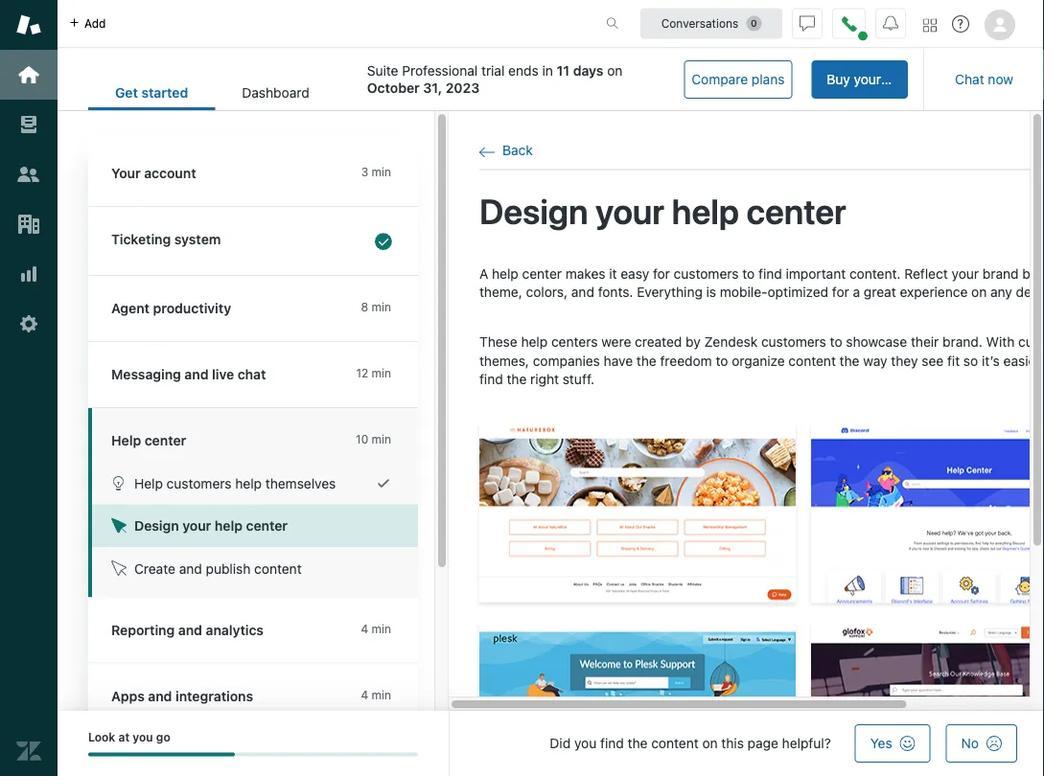 Task type: describe. For each thing, give the bounding box(es) containing it.
customers inside the "help customers help themselves" button
[[167, 476, 232, 492]]

and for live
[[185, 367, 209, 383]]

trial for professional
[[482, 63, 505, 79]]

main element
[[0, 0, 58, 777]]

brand
[[983, 266, 1019, 282]]

chat now button
[[940, 60, 1029, 99]]

min for messaging and live chat
[[372, 367, 391, 380]]

this
[[722, 736, 744, 752]]

region containing a help center makes it easy for customers to find important content. reflect your brand by c
[[480, 264, 1045, 777]]

center inside the design your help center button
[[246, 518, 288, 534]]

31,
[[423, 80, 442, 96]]

your right buy
[[854, 71, 882, 87]]

brand.
[[943, 334, 983, 350]]

help center
[[111, 433, 186, 449]]

back
[[503, 142, 533, 158]]

your inside content-title region
[[596, 191, 665, 231]]

design your help center button
[[92, 505, 418, 548]]

buy
[[827, 71, 851, 87]]

conversations
[[662, 17, 739, 30]]

buy your trial button
[[812, 60, 909, 99]]

chat
[[956, 71, 985, 87]]

on inside suite professional trial ends in 11 days on october 31, 2023
[[607, 63, 623, 79]]

their
[[911, 334, 939, 350]]

design your help center inside content-title region
[[480, 191, 847, 231]]

centers
[[552, 334, 598, 350]]

yes
[[871, 736, 893, 752]]

admin image
[[16, 312, 41, 337]]

design inside button
[[134, 518, 179, 534]]

back button
[[480, 142, 533, 160]]

your account
[[111, 165, 196, 181]]

your inside a help center makes it easy for customers to find important content. reflect your brand by c
[[952, 266, 979, 282]]

min for help center
[[372, 433, 391, 446]]

in
[[542, 63, 553, 79]]

create and publish content
[[134, 561, 302, 577]]

your
[[111, 165, 141, 181]]

it
[[609, 266, 617, 282]]

help customers help themselves button
[[92, 462, 418, 505]]

by inside a help center makes it easy for customers to find important content. reflect your brand by c
[[1023, 266, 1038, 282]]

ticketing system
[[111, 232, 221, 247]]

and for integrations
[[148, 689, 172, 705]]

discord help center built using zendesk. image
[[811, 424, 1045, 604]]

chat now
[[956, 71, 1014, 87]]

to for find
[[743, 266, 755, 282]]

organizations image
[[16, 212, 41, 237]]

progress bar image
[[88, 753, 235, 757]]

a
[[480, 266, 488, 282]]

3 min
[[361, 165, 391, 179]]

suite professional trial ends in 11 days on october 31, 2023
[[367, 63, 623, 96]]

content inside button
[[254, 561, 302, 577]]

compare
[[692, 71, 748, 87]]

0 horizontal spatial you
[[133, 731, 153, 745]]

themselves
[[266, 476, 336, 492]]

look at you go
[[88, 731, 171, 745]]

customers for for
[[674, 266, 739, 282]]

cust
[[1019, 334, 1045, 350]]

naturebox help center built using zendesk. image
[[480, 424, 796, 604]]

no
[[962, 736, 979, 752]]

content.
[[850, 266, 901, 282]]

for
[[653, 266, 670, 282]]

get started image
[[16, 62, 41, 87]]

yes button
[[855, 725, 931, 764]]

conversations button
[[641, 8, 783, 39]]

live
[[212, 367, 234, 383]]

productivity
[[153, 301, 231, 317]]

reporting
[[111, 623, 175, 638]]

plesk help center built using zendesk. image
[[480, 623, 796, 777]]

ticketing system button
[[88, 207, 414, 275]]

content-title region
[[480, 189, 1045, 234]]

did
[[550, 736, 571, 752]]

compare plans button
[[684, 60, 793, 99]]

these help centers were created by zendesk customers to showcase their brand. with cust
[[480, 334, 1045, 387]]

3
[[361, 165, 369, 179]]

integrations
[[176, 689, 253, 705]]

min for reporting and analytics
[[372, 623, 391, 636]]

section containing suite professional trial ends in
[[352, 60, 909, 99]]

1 horizontal spatial you
[[575, 736, 597, 752]]

buy your trial
[[827, 71, 909, 87]]

with
[[987, 334, 1015, 350]]

go
[[156, 731, 171, 745]]

8
[[361, 301, 369, 314]]

ticketing
[[111, 232, 171, 247]]

now
[[988, 71, 1014, 87]]

helpful?
[[782, 736, 831, 752]]

find inside a help center makes it easy for customers to find important content. reflect your brand by c
[[759, 266, 782, 282]]

page
[[748, 736, 779, 752]]

suite
[[367, 63, 399, 79]]

help up the design your help center button
[[235, 476, 262, 492]]

chat
[[238, 367, 266, 383]]

content inside footer
[[651, 736, 699, 752]]

were
[[602, 334, 631, 350]]

create
[[134, 561, 175, 577]]

min for apps and integrations
[[372, 689, 391, 702]]

by inside these help centers were created by zendesk customers to showcase their brand. with cust
[[686, 334, 701, 350]]

button displays agent's chat status as invisible. image
[[800, 16, 815, 31]]

important
[[786, 266, 846, 282]]

dashboard
[[242, 85, 310, 101]]

at
[[118, 731, 130, 745]]

did you find the content on this page helpful?
[[550, 736, 831, 752]]

october
[[367, 80, 420, 96]]

easy
[[621, 266, 650, 282]]

these
[[480, 334, 518, 350]]

4 min for integrations
[[361, 689, 391, 702]]

progress-bar progress bar
[[88, 753, 418, 757]]

12 min
[[356, 367, 391, 380]]



Task type: vqa. For each thing, say whether or not it's contained in the screenshot.
min
yes



Task type: locate. For each thing, give the bounding box(es) containing it.
professional
[[402, 63, 478, 79]]

tab list containing get started
[[88, 75, 336, 110]]

4 for apps and integrations
[[361, 689, 369, 702]]

design
[[480, 191, 588, 231], [134, 518, 179, 534]]

and left analytics
[[178, 623, 202, 638]]

help inside heading
[[111, 433, 141, 449]]

add
[[84, 17, 106, 30]]

analytics
[[206, 623, 264, 638]]

center left makes
[[522, 266, 562, 282]]

1 min from the top
[[372, 165, 391, 179]]

2 horizontal spatial customers
[[762, 334, 827, 350]]

content right 'the'
[[651, 736, 699, 752]]

design down back
[[480, 191, 588, 231]]

min inside help center heading
[[372, 433, 391, 446]]

you right did
[[575, 736, 597, 752]]

and right create
[[179, 561, 202, 577]]

started
[[141, 85, 188, 101]]

center
[[747, 191, 847, 231], [522, 266, 562, 282], [145, 433, 186, 449], [246, 518, 288, 534]]

1 horizontal spatial find
[[759, 266, 782, 282]]

zendesk products image
[[924, 19, 937, 32]]

1 vertical spatial find
[[601, 736, 624, 752]]

1 vertical spatial customers
[[762, 334, 827, 350]]

1 horizontal spatial by
[[1023, 266, 1038, 282]]

design your help center up the for
[[480, 191, 847, 231]]

0 vertical spatial to
[[743, 266, 755, 282]]

10
[[356, 433, 369, 446]]

on
[[607, 63, 623, 79], [703, 736, 718, 752]]

plans
[[752, 71, 785, 87]]

4 min
[[361, 623, 391, 636], [361, 689, 391, 702]]

customers down help center
[[167, 476, 232, 492]]

and for publish
[[179, 561, 202, 577]]

0 vertical spatial design your help center
[[480, 191, 847, 231]]

zendesk
[[705, 334, 758, 350]]

1 vertical spatial on
[[703, 736, 718, 752]]

trial left ends
[[482, 63, 505, 79]]

to for showcase
[[830, 334, 843, 350]]

section
[[352, 60, 909, 99]]

1 vertical spatial 4
[[361, 689, 369, 702]]

zendesk image
[[16, 740, 41, 764]]

1 4 min from the top
[[361, 623, 391, 636]]

find left 'the'
[[601, 736, 624, 752]]

2 vertical spatial customers
[[167, 476, 232, 492]]

0 vertical spatial content
[[254, 561, 302, 577]]

the
[[628, 736, 648, 752]]

October 31, 2023 text field
[[367, 80, 480, 96]]

0 vertical spatial design
[[480, 191, 588, 231]]

by left "c"
[[1023, 266, 1038, 282]]

c
[[1041, 266, 1045, 282]]

ends
[[509, 63, 539, 79]]

0 horizontal spatial on
[[607, 63, 623, 79]]

created
[[635, 334, 682, 350]]

1 horizontal spatial design
[[480, 191, 588, 231]]

help inside these help centers were created by zendesk customers to showcase their brand. with cust
[[521, 334, 548, 350]]

system
[[174, 232, 221, 247]]

0 horizontal spatial trial
[[482, 63, 505, 79]]

12
[[356, 367, 369, 380]]

find
[[759, 266, 782, 282], [601, 736, 624, 752]]

8 min
[[361, 301, 391, 314]]

customers right the for
[[674, 266, 739, 282]]

apps and integrations
[[111, 689, 253, 705]]

days
[[573, 63, 604, 79]]

you
[[133, 731, 153, 745], [575, 736, 597, 752]]

region
[[480, 264, 1045, 777]]

makes
[[566, 266, 606, 282]]

trial for your
[[885, 71, 909, 87]]

and left "live"
[[185, 367, 209, 383]]

11
[[557, 63, 570, 79]]

center inside a help center makes it easy for customers to find important content. reflect your brand by c
[[522, 266, 562, 282]]

min for agent productivity
[[372, 301, 391, 314]]

0 horizontal spatial content
[[254, 561, 302, 577]]

10 min
[[356, 433, 391, 446]]

help for help customers help themselves
[[134, 476, 163, 492]]

design up create
[[134, 518, 179, 534]]

0 vertical spatial on
[[607, 63, 623, 79]]

by right created
[[686, 334, 701, 350]]

reporting image
[[16, 262, 41, 287]]

1 horizontal spatial content
[[651, 736, 699, 752]]

customers right zendesk
[[762, 334, 827, 350]]

your up create and publish content
[[182, 518, 211, 534]]

0 horizontal spatial by
[[686, 334, 701, 350]]

apps
[[111, 689, 145, 705]]

0 horizontal spatial to
[[743, 266, 755, 282]]

get
[[115, 85, 138, 101]]

4
[[361, 623, 369, 636], [361, 689, 369, 702]]

zendesk support image
[[16, 12, 41, 37]]

to inside a help center makes it easy for customers to find important content. reflect your brand by c
[[743, 266, 755, 282]]

design your help center up create and publish content
[[134, 518, 288, 534]]

trial inside button
[[885, 71, 909, 87]]

5 min from the top
[[372, 623, 391, 636]]

2 4 min from the top
[[361, 689, 391, 702]]

1 horizontal spatial trial
[[885, 71, 909, 87]]

customers for zendesk
[[762, 334, 827, 350]]

to left showcase
[[830, 334, 843, 350]]

and for analytics
[[178, 623, 202, 638]]

4 min for analytics
[[361, 623, 391, 636]]

0 vertical spatial help
[[111, 433, 141, 449]]

2 min from the top
[[372, 301, 391, 314]]

your
[[854, 71, 882, 87], [596, 191, 665, 231], [952, 266, 979, 282], [182, 518, 211, 534]]

0 vertical spatial 4
[[361, 623, 369, 636]]

design your help center
[[480, 191, 847, 231], [134, 518, 288, 534]]

help customers help themselves
[[134, 476, 336, 492]]

design your help center inside the design your help center button
[[134, 518, 288, 534]]

and
[[185, 367, 209, 383], [179, 561, 202, 577], [178, 623, 202, 638], [148, 689, 172, 705]]

center down messaging
[[145, 433, 186, 449]]

content
[[254, 561, 302, 577], [651, 736, 699, 752]]

agent productivity
[[111, 301, 231, 317]]

center up important
[[747, 191, 847, 231]]

0 horizontal spatial design your help center
[[134, 518, 288, 534]]

0 horizontal spatial find
[[601, 736, 624, 752]]

1 horizontal spatial customers
[[674, 266, 739, 282]]

0 horizontal spatial design
[[134, 518, 179, 534]]

help up a help center makes it easy for customers to find important content. reflect your brand by c
[[672, 191, 740, 231]]

glofox help center built using zendesk. image
[[811, 623, 1045, 777]]

0 vertical spatial 4 min
[[361, 623, 391, 636]]

help
[[111, 433, 141, 449], [134, 476, 163, 492]]

help right the these
[[521, 334, 548, 350]]

and inside button
[[179, 561, 202, 577]]

min
[[372, 165, 391, 179], [372, 301, 391, 314], [372, 367, 391, 380], [372, 433, 391, 446], [372, 623, 391, 636], [372, 689, 391, 702]]

tab list
[[88, 75, 336, 110]]

help inside a help center makes it easy for customers to find important content. reflect your brand by c
[[492, 266, 519, 282]]

1 vertical spatial design your help center
[[134, 518, 288, 534]]

content down the design your help center button
[[254, 561, 302, 577]]

help up publish at the bottom of page
[[215, 518, 243, 534]]

by
[[1023, 266, 1038, 282], [686, 334, 701, 350]]

4 min from the top
[[372, 433, 391, 446]]

add button
[[58, 0, 117, 47]]

1 vertical spatial content
[[651, 736, 699, 752]]

center inside help center heading
[[145, 433, 186, 449]]

to
[[743, 266, 755, 282], [830, 334, 843, 350]]

1 vertical spatial 4 min
[[361, 689, 391, 702]]

center down the "help customers help themselves" button
[[246, 518, 288, 534]]

to inside these help centers were created by zendesk customers to showcase their brand. with cust
[[830, 334, 843, 350]]

help down help center
[[134, 476, 163, 492]]

2023
[[446, 80, 480, 96]]

1 horizontal spatial design your help center
[[480, 191, 847, 231]]

1 vertical spatial to
[[830, 334, 843, 350]]

0 vertical spatial customers
[[674, 266, 739, 282]]

0 horizontal spatial customers
[[167, 476, 232, 492]]

to down content-title region
[[743, 266, 755, 282]]

views image
[[16, 112, 41, 137]]

publish
[[206, 561, 251, 577]]

compare plans
[[692, 71, 785, 87]]

showcase
[[846, 334, 908, 350]]

get help image
[[952, 15, 970, 33]]

help right a
[[492, 266, 519, 282]]

help down messaging
[[111, 433, 141, 449]]

get started
[[115, 85, 188, 101]]

and right apps on the left of page
[[148, 689, 172, 705]]

trial inside suite professional trial ends in 11 days on october 31, 2023
[[482, 63, 505, 79]]

on right the days
[[607, 63, 623, 79]]

help
[[672, 191, 740, 231], [492, 266, 519, 282], [521, 334, 548, 350], [235, 476, 262, 492], [215, 518, 243, 534]]

look
[[88, 731, 115, 745]]

reporting and analytics
[[111, 623, 264, 638]]

customers
[[674, 266, 739, 282], [762, 334, 827, 350], [167, 476, 232, 492]]

0 vertical spatial by
[[1023, 266, 1038, 282]]

dashboard tab
[[215, 75, 336, 110]]

your up easy
[[596, 191, 665, 231]]

no button
[[946, 725, 1018, 764]]

help inside button
[[134, 476, 163, 492]]

create and publish content button
[[92, 548, 418, 590]]

center inside content-title region
[[747, 191, 847, 231]]

help inside content-title region
[[672, 191, 740, 231]]

help center heading
[[88, 409, 418, 462]]

1 vertical spatial by
[[686, 334, 701, 350]]

2 4 from the top
[[361, 689, 369, 702]]

on inside footer
[[703, 736, 718, 752]]

messaging
[[111, 367, 181, 383]]

messaging and live chat
[[111, 367, 266, 383]]

on left this
[[703, 736, 718, 752]]

find left important
[[759, 266, 782, 282]]

reflect
[[905, 266, 948, 282]]

0 vertical spatial find
[[759, 266, 782, 282]]

design inside content-title region
[[480, 191, 588, 231]]

trial
[[482, 63, 505, 79], [885, 71, 909, 87]]

1 vertical spatial help
[[134, 476, 163, 492]]

customers inside a help center makes it easy for customers to find important content. reflect your brand by c
[[674, 266, 739, 282]]

footer containing did you find the content on this page helpful?
[[58, 712, 1045, 777]]

1 horizontal spatial to
[[830, 334, 843, 350]]

account
[[144, 165, 196, 181]]

trial down notifications icon
[[885, 71, 909, 87]]

min for your account
[[372, 165, 391, 179]]

1 4 from the top
[[361, 623, 369, 636]]

your left brand at the right of page
[[952, 266, 979, 282]]

a help center makes it easy for customers to find important content. reflect your brand by c
[[480, 266, 1045, 300]]

1 vertical spatial design
[[134, 518, 179, 534]]

3 min from the top
[[372, 367, 391, 380]]

footer
[[58, 712, 1045, 777]]

6 min from the top
[[372, 689, 391, 702]]

customers image
[[16, 162, 41, 187]]

you right at at left
[[133, 731, 153, 745]]

4 for reporting and analytics
[[361, 623, 369, 636]]

customers inside these help centers were created by zendesk customers to showcase their brand. with cust
[[762, 334, 827, 350]]

notifications image
[[883, 16, 899, 31]]

1 horizontal spatial on
[[703, 736, 718, 752]]

help for help center
[[111, 433, 141, 449]]



